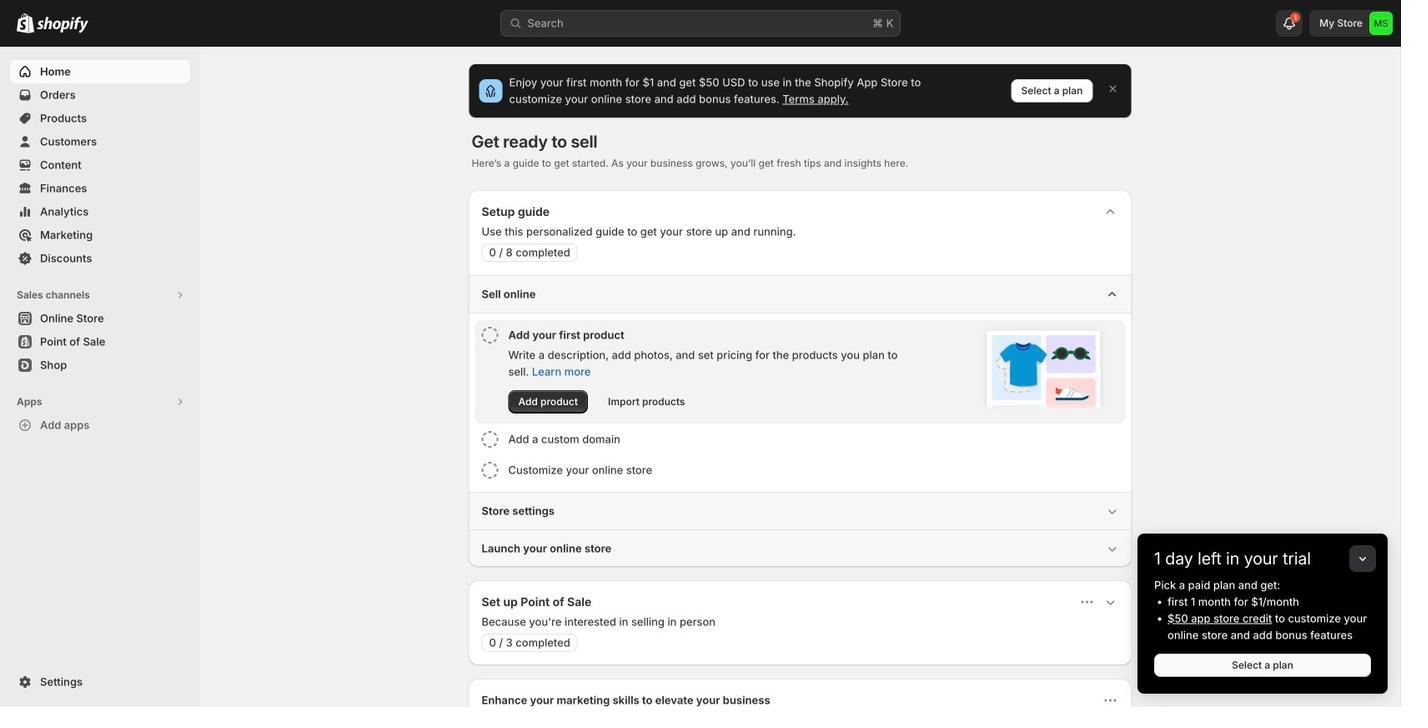 Task type: describe. For each thing, give the bounding box(es) containing it.
mark add a custom domain as done image
[[482, 431, 499, 448]]

add your first product group
[[475, 320, 1126, 424]]

mark add your first product as done image
[[482, 327, 499, 344]]

guide categories group
[[469, 275, 1133, 567]]

0 horizontal spatial shopify image
[[17, 13, 34, 33]]



Task type: locate. For each thing, give the bounding box(es) containing it.
shopify image
[[17, 13, 34, 33], [37, 16, 88, 33]]

my store image
[[1370, 12, 1394, 35]]

setup guide region
[[469, 190, 1133, 567]]

add a custom domain group
[[475, 425, 1126, 455]]

sell online group
[[469, 275, 1133, 492]]

customize your online store group
[[475, 456, 1126, 486]]

1 horizontal spatial shopify image
[[37, 16, 88, 33]]

mark customize your online store as done image
[[482, 462, 499, 479]]



Task type: vqa. For each thing, say whether or not it's contained in the screenshot.
My Store image in the right of the page
yes



